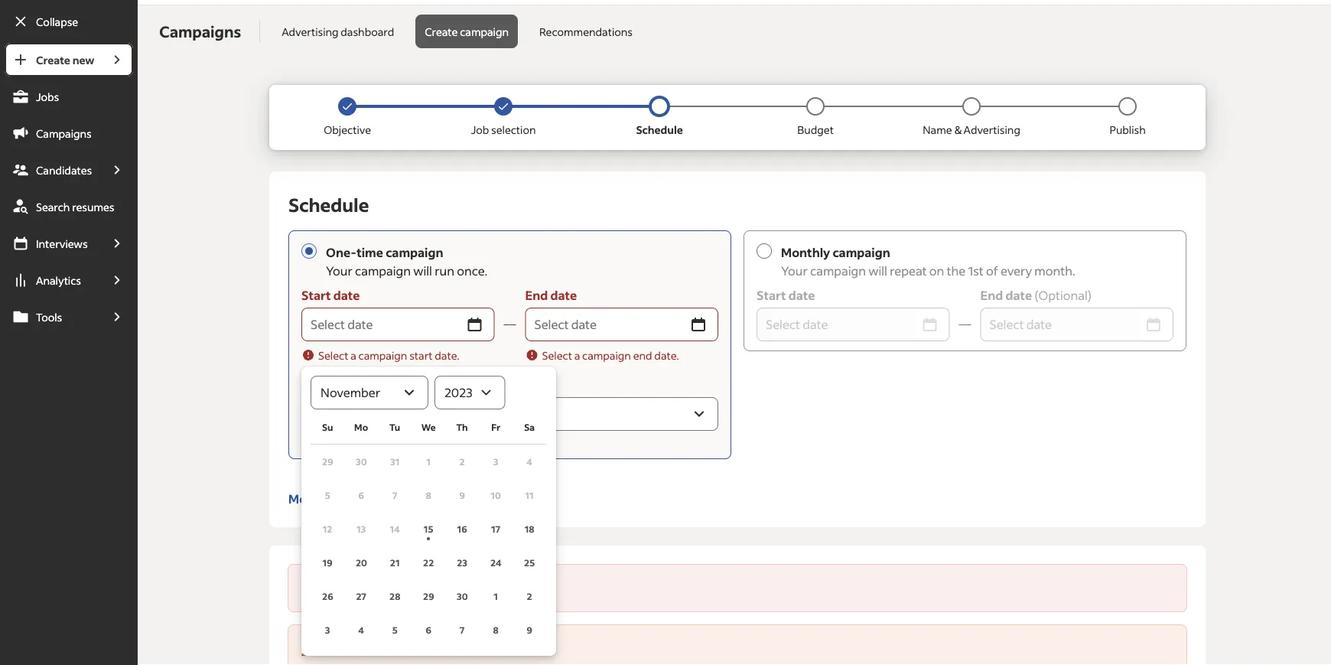 Task type: locate. For each thing, give the bounding box(es) containing it.
0 horizontal spatial 7 button
[[378, 479, 412, 512]]

1 vertical spatial 4
[[358, 624, 364, 636]]

collapse button
[[5, 5, 133, 38]]

5 right "more"
[[325, 489, 330, 501]]

2 horizontal spatial a
[[574, 349, 580, 363]]

a for start date
[[351, 349, 356, 363]]

0 horizontal spatial 5 button
[[311, 479, 344, 512]]

selected.
[[371, 642, 415, 656]]

1 your from the left
[[326, 263, 353, 279]]

1 horizontal spatial 8
[[493, 624, 499, 636]]

9 left '10' at the bottom of page
[[459, 489, 465, 501]]

su
[[322, 422, 333, 434]]

2
[[460, 456, 465, 468], [527, 590, 532, 602]]

1 vertical spatial 3
[[325, 624, 330, 636]]

(Optional) field
[[981, 308, 1140, 342]]

8 up 15
[[426, 489, 431, 501]]

4 button down 27
[[344, 613, 378, 647]]

2 choose a date image from the left
[[690, 316, 708, 334]]

0 horizontal spatial 2 button
[[445, 445, 479, 479]]

6 button
[[344, 479, 378, 512], [412, 613, 445, 647]]

0 vertical spatial 9 button
[[445, 479, 479, 512]]

1 error image from the left
[[302, 349, 315, 362]]

0 horizontal spatial 4
[[358, 624, 364, 636]]

1 vertical spatial campaigns
[[36, 126, 92, 140]]

1 horizontal spatial 4
[[527, 456, 533, 468]]

0 horizontal spatial 3 button
[[311, 613, 344, 647]]

0 horizontal spatial advertising
[[282, 25, 339, 39]]

select up end date type
[[318, 349, 348, 363]]

29 up "more options" button
[[322, 456, 333, 468]]

will left repeat
[[869, 263, 888, 279]]

advertising left dashboard
[[282, 25, 339, 39]]

start
[[302, 288, 331, 303]]

a down end date field
[[574, 349, 580, 363]]

30 left "31"
[[356, 456, 367, 468]]

14 button
[[378, 512, 412, 546]]

create right dashboard
[[425, 25, 458, 39]]

date. right start
[[435, 349, 460, 363]]

2 your from the left
[[781, 263, 808, 279]]

29 down 22 button
[[423, 590, 434, 602]]

0 vertical spatial 30
[[356, 456, 367, 468]]

a left job
[[364, 582, 369, 595]]

budget
[[798, 123, 834, 137]]

create
[[425, 25, 458, 39], [36, 53, 70, 67]]

29 button right 28
[[412, 580, 445, 613]]

grid
[[311, 410, 546, 647]]

your down one- on the left of page
[[326, 263, 353, 279]]

1 vertical spatial 9 button
[[513, 613, 546, 647]]

7
[[392, 489, 397, 501], [460, 624, 465, 636]]

19
[[323, 557, 333, 569]]

error image for end
[[525, 349, 539, 362]]

once.
[[457, 263, 488, 279]]

date
[[333, 288, 360, 303], [551, 288, 577, 303], [327, 377, 353, 393]]

0 horizontal spatial 29
[[322, 456, 333, 468]]

will inside one-time campaign your campaign will run once.
[[413, 263, 432, 279]]

end
[[525, 288, 548, 303], [302, 377, 324, 393]]

5 button down 28
[[378, 613, 412, 647]]

End date field
[[525, 308, 685, 342]]

0 vertical spatial 2 button
[[445, 445, 479, 479]]

2 error image from the left
[[525, 349, 539, 362]]

3 button up '10' at the bottom of page
[[479, 445, 513, 479]]

1 horizontal spatial 9
[[527, 624, 532, 636]]

date for start date
[[333, 288, 360, 303]]

1 vertical spatial 7 button
[[445, 613, 479, 647]]

0 vertical spatial 29
[[322, 456, 333, 468]]

1 horizontal spatial 2 button
[[513, 580, 546, 613]]

campaigns
[[159, 22, 241, 42], [36, 126, 92, 140]]

0 horizontal spatial end
[[302, 377, 324, 393]]

3 up '10' at the bottom of page
[[493, 456, 499, 468]]

time
[[357, 245, 383, 261]]

will
[[413, 263, 432, 279], [869, 263, 888, 279]]

26
[[322, 590, 333, 602]]

1 horizontal spatial 3
[[493, 456, 499, 468]]

7 down the 31 button
[[392, 489, 397, 501]]

0 vertical spatial 3 button
[[479, 445, 513, 479]]

1 vertical spatial advertising
[[964, 123, 1021, 137]]

2 button
[[445, 445, 479, 479], [513, 580, 546, 613]]

1 vertical spatial 9
[[527, 624, 532, 636]]

3
[[493, 456, 499, 468], [325, 624, 330, 636]]

1 vertical spatial 1 button
[[479, 580, 513, 613]]

7 down 23 'button'
[[460, 624, 465, 636]]

of
[[986, 263, 999, 279]]

1 vertical spatial 8
[[493, 624, 499, 636]]

4 for 4 button to the left
[[358, 624, 364, 636]]

8 button down "24" button
[[479, 613, 513, 647]]

choose a date image
[[466, 316, 484, 334], [690, 316, 708, 334]]

0 horizontal spatial 3
[[325, 624, 330, 636]]

menu bar containing create new
[[0, 43, 138, 665]]

8
[[426, 489, 431, 501], [493, 624, 499, 636]]

advertising right &
[[964, 123, 1021, 137]]

1 button down 24
[[479, 580, 513, 613]]

campaign
[[460, 25, 509, 39], [386, 245, 443, 261], [833, 245, 891, 261], [355, 263, 411, 279], [811, 263, 866, 279], [359, 349, 407, 363], [582, 349, 631, 363]]

1 down "24" button
[[494, 590, 498, 602]]

5 button up '12'
[[311, 479, 344, 512]]

7 for the leftmost 7 button
[[392, 489, 397, 501]]

7 button up 14
[[378, 479, 412, 512]]

your down monthly
[[781, 263, 808, 279]]

date. right end
[[655, 349, 679, 363]]

12 button
[[311, 512, 344, 546]]

more options button
[[289, 472, 391, 509]]

type
[[356, 377, 382, 393]]

error image up end date type
[[302, 349, 315, 362]]

select down 20 button
[[331, 582, 362, 595]]

0 vertical spatial 30 button
[[344, 445, 378, 479]]

Start date field
[[302, 308, 461, 342]]

end date
[[525, 288, 577, 303]]

9 button down the 25 button
[[513, 613, 546, 647]]

schedule
[[636, 123, 683, 137], [289, 193, 369, 217]]

15 button
[[412, 512, 445, 546]]

1st
[[968, 263, 984, 279]]

8 button
[[412, 479, 445, 512], [479, 613, 513, 647]]

resumes
[[72, 200, 114, 214]]

9 down the 25 button
[[527, 624, 532, 636]]

1 horizontal spatial date.
[[655, 349, 679, 363]]

error image down "end date"
[[525, 349, 539, 362]]

0 vertical spatial 2
[[460, 456, 465, 468]]

6 button down source.
[[412, 613, 445, 647]]

will inside monthly campaign your campaign will repeat on the 1st of every month.
[[869, 263, 888, 279]]

1 horizontal spatial 5
[[392, 624, 398, 636]]

4 button
[[513, 445, 546, 479], [344, 613, 378, 647]]

select for start
[[318, 349, 348, 363]]

0 horizontal spatial date.
[[435, 349, 460, 363]]

create for create new
[[36, 53, 70, 67]]

&
[[955, 123, 962, 137]]

4 up jobs
[[358, 624, 364, 636]]

2 button down 25
[[513, 580, 546, 613]]

1 vertical spatial 2 button
[[513, 580, 546, 613]]

no jobs selected.
[[331, 642, 415, 656]]

0 vertical spatial advertising
[[282, 25, 339, 39]]

0 horizontal spatial 7
[[392, 489, 397, 501]]

a up end date type
[[351, 349, 356, 363]]

5 button
[[311, 479, 344, 512], [378, 613, 412, 647]]

0 vertical spatial 7 button
[[378, 479, 412, 512]]

1 horizontal spatial error image
[[525, 349, 539, 362]]

1 button right "31"
[[412, 445, 445, 479]]

a for end date
[[574, 349, 580, 363]]

0 vertical spatial 3
[[493, 456, 499, 468]]

0 vertical spatial schedule
[[636, 123, 683, 137]]

more
[[289, 491, 319, 507]]

date for end date
[[551, 288, 577, 303]]

0 horizontal spatial 1
[[426, 456, 431, 468]]

options
[[321, 491, 366, 507]]

1 vertical spatial 1
[[494, 590, 498, 602]]

9 button
[[445, 479, 479, 512], [513, 613, 546, 647]]

31 button
[[378, 445, 412, 479]]

1 horizontal spatial choose a date image
[[690, 316, 708, 334]]

None radio
[[302, 244, 317, 259], [757, 244, 772, 259], [302, 244, 317, 259], [757, 244, 772, 259]]

1 horizontal spatial your
[[781, 263, 808, 279]]

0 horizontal spatial schedule
[[289, 193, 369, 217]]

18
[[525, 523, 535, 535]]

date up end date field
[[551, 288, 577, 303]]

1 horizontal spatial a
[[364, 582, 369, 595]]

1 horizontal spatial end
[[525, 288, 548, 303]]

1 vertical spatial end
[[302, 377, 324, 393]]

1 horizontal spatial 2
[[527, 590, 532, 602]]

date left type
[[327, 377, 353, 393]]

new
[[72, 53, 94, 67]]

0 vertical spatial campaigns
[[159, 22, 241, 42]]

0 vertical spatial 9
[[459, 489, 465, 501]]

0 vertical spatial 1 button
[[412, 445, 445, 479]]

27 button
[[344, 580, 378, 613]]

1 choose a date image from the left
[[466, 316, 484, 334]]

7 button down 23 'button'
[[445, 613, 479, 647]]

end up su at the bottom of the page
[[302, 377, 324, 393]]

1 date. from the left
[[435, 349, 460, 363]]

jobs
[[348, 642, 369, 656]]

job
[[372, 582, 387, 595]]

end for end date
[[525, 288, 548, 303]]

1 horizontal spatial 29 button
[[412, 580, 445, 613]]

30 button left "31"
[[344, 445, 378, 479]]

3 button down 26
[[311, 613, 344, 647]]

1 vertical spatial 5
[[392, 624, 398, 636]]

0 vertical spatial end
[[525, 288, 548, 303]]

0 vertical spatial 6 button
[[344, 479, 378, 512]]

campaigns link
[[5, 116, 133, 150]]

1 horizontal spatial 6
[[426, 624, 431, 636]]

1 horizontal spatial 7
[[460, 624, 465, 636]]

select down end date field
[[542, 349, 572, 363]]

1 vertical spatial create
[[36, 53, 70, 67]]

6 button up "13"
[[344, 479, 378, 512]]

2 date. from the left
[[655, 349, 679, 363]]

create for create campaign
[[425, 25, 458, 39]]

0 horizontal spatial a
[[351, 349, 356, 363]]

29 button down su at the bottom of the page
[[311, 445, 344, 479]]

create inside menu bar
[[36, 53, 70, 67]]

30 button down the 23
[[445, 580, 479, 613]]

0 vertical spatial 8 button
[[412, 479, 445, 512]]

2 down th
[[460, 456, 465, 468]]

date for end date type
[[327, 377, 353, 393]]

choose a date image for end date
[[690, 316, 708, 334]]

9
[[459, 489, 465, 501], [527, 624, 532, 636]]

29
[[322, 456, 333, 468], [423, 590, 434, 602]]

1 horizontal spatial 30
[[457, 590, 468, 602]]

campaigns inside menu bar
[[36, 126, 92, 140]]

mo
[[354, 422, 368, 434]]

0 vertical spatial 7
[[392, 489, 397, 501]]

23
[[457, 557, 468, 569]]

4
[[527, 456, 533, 468], [358, 624, 364, 636]]

1 horizontal spatial 9 button
[[513, 613, 546, 647]]

5 up selected.
[[392, 624, 398, 636]]

0 horizontal spatial 8
[[426, 489, 431, 501]]

1 horizontal spatial 5 button
[[378, 613, 412, 647]]

1
[[426, 456, 431, 468], [494, 590, 498, 602]]

30
[[356, 456, 367, 468], [457, 590, 468, 602]]

25
[[524, 557, 535, 569]]

1 horizontal spatial schedule
[[636, 123, 683, 137]]

0 vertical spatial 8
[[426, 489, 431, 501]]

dashboard
[[341, 25, 394, 39]]

0 horizontal spatial create
[[36, 53, 70, 67]]

error image
[[302, 349, 315, 362], [525, 349, 539, 362]]

2 button down th
[[445, 445, 479, 479]]

0 horizontal spatial error image
[[302, 349, 315, 362]]

end
[[633, 349, 652, 363]]

0 horizontal spatial 1 button
[[412, 445, 445, 479]]

1 horizontal spatial 6 button
[[412, 613, 445, 647]]

0 vertical spatial 4 button
[[513, 445, 546, 479]]

no jobs selected. group
[[288, 625, 1188, 665]]

9 button up 16
[[445, 479, 479, 512]]

create left 'new' at left
[[36, 53, 70, 67]]

publish
[[1110, 123, 1146, 137]]

8 down "24" button
[[493, 624, 499, 636]]

1 horizontal spatial advertising
[[964, 123, 1021, 137]]

monthly
[[781, 245, 830, 261]]

1 horizontal spatial 3 button
[[479, 445, 513, 479]]

1 horizontal spatial will
[[869, 263, 888, 279]]

1 vertical spatial 5 button
[[378, 613, 412, 647]]

1 horizontal spatial 30 button
[[445, 580, 479, 613]]

end for end date type
[[302, 377, 324, 393]]

2 down the 25 button
[[527, 590, 532, 602]]

4 button up 11
[[513, 445, 546, 479]]

date right start
[[333, 288, 360, 303]]

1 right the 31 button
[[426, 456, 431, 468]]

2 will from the left
[[869, 263, 888, 279]]

collapse
[[36, 15, 78, 28]]

end up end date field
[[525, 288, 548, 303]]

1 vertical spatial 3 button
[[311, 613, 344, 647]]

month.
[[1035, 263, 1076, 279]]

30 down 23 'button'
[[457, 590, 468, 602]]

0 horizontal spatial 29 button
[[311, 445, 344, 479]]

date. for end date
[[655, 349, 679, 363]]

candidates link
[[5, 153, 101, 187]]

1 horizontal spatial create
[[425, 25, 458, 39]]

tu
[[390, 422, 400, 434]]

date.
[[435, 349, 460, 363], [655, 349, 679, 363]]

6
[[358, 489, 364, 501], [426, 624, 431, 636]]

1 will from the left
[[413, 263, 432, 279]]

12
[[323, 523, 332, 535]]

26 button
[[311, 580, 344, 613]]

8 button up 15
[[412, 479, 445, 512]]

will left run
[[413, 263, 432, 279]]

3 for bottommost 3 button
[[325, 624, 330, 636]]

start date
[[302, 288, 360, 303]]

1 vertical spatial 4 button
[[344, 613, 378, 647]]

16
[[457, 523, 467, 535]]

menu bar
[[0, 43, 138, 665]]

0 vertical spatial 5
[[325, 489, 330, 501]]

7 for the rightmost 7 button
[[460, 624, 465, 636]]

0 horizontal spatial choose a date image
[[466, 316, 484, 334]]

4 up 11
[[527, 456, 533, 468]]

3 down 26 'button'
[[325, 624, 330, 636]]

1 vertical spatial 29
[[423, 590, 434, 602]]



Task type: describe. For each thing, give the bounding box(es) containing it.
17 button
[[479, 512, 513, 546]]

1 vertical spatial schedule
[[289, 193, 369, 217]]

0 horizontal spatial 2
[[460, 456, 465, 468]]

grid containing su
[[311, 410, 546, 647]]

11
[[525, 489, 534, 501]]

select a job source. group
[[288, 564, 1188, 613]]

select a campaign start date.
[[318, 349, 460, 363]]

20 button
[[344, 546, 378, 580]]

source.
[[389, 582, 425, 595]]

select a job source.
[[331, 582, 425, 595]]

objective
[[324, 123, 371, 137]]

a inside select a job source. group
[[364, 582, 369, 595]]

0 vertical spatial 6
[[358, 489, 364, 501]]

create campaign link
[[416, 15, 518, 49]]

24
[[491, 557, 502, 569]]

run
[[435, 263, 455, 279]]

3 for rightmost 3 button
[[493, 456, 499, 468]]

no
[[331, 642, 346, 656]]

every
[[1001, 263, 1032, 279]]

10 button
[[479, 479, 513, 512]]

advertising dashboard link
[[273, 15, 403, 49]]

analytics link
[[5, 263, 101, 297]]

start
[[410, 349, 433, 363]]

13 button
[[344, 512, 378, 546]]

analytics
[[36, 273, 81, 287]]

search resumes link
[[5, 190, 133, 223]]

28
[[390, 590, 401, 602]]

create campaign
[[425, 25, 509, 39]]

(optional)
[[1035, 288, 1092, 303]]

0 horizontal spatial 8 button
[[412, 479, 445, 512]]

th
[[457, 422, 468, 434]]

5 for the bottommost 5 button
[[392, 624, 398, 636]]

4 for rightmost 4 button
[[527, 456, 533, 468]]

search
[[36, 200, 70, 214]]

jobs
[[36, 90, 59, 103]]

on
[[930, 263, 945, 279]]

select for end
[[542, 349, 572, 363]]

end date type
[[302, 377, 382, 393]]

Select date field
[[757, 308, 916, 342]]

create new
[[36, 53, 94, 67]]

21
[[390, 557, 400, 569]]

date. for start date
[[435, 349, 460, 363]]

0 vertical spatial 5 button
[[311, 479, 344, 512]]

5 for top 5 button
[[325, 489, 330, 501]]

interviews
[[36, 236, 88, 250]]

fr
[[491, 422, 501, 434]]

1 horizontal spatial 7 button
[[445, 613, 479, 647]]

27
[[356, 590, 366, 602]]

your inside one-time campaign your campaign will run once.
[[326, 263, 353, 279]]

28 button
[[378, 580, 412, 613]]

17
[[491, 523, 501, 535]]

select inside group
[[331, 582, 362, 595]]

20
[[356, 557, 367, 569]]

recommendations
[[540, 25, 633, 39]]

24 button
[[479, 546, 513, 580]]

your inside monthly campaign your campaign will repeat on the 1st of every month.
[[781, 263, 808, 279]]

1 vertical spatial 30 button
[[445, 580, 479, 613]]

0 horizontal spatial 9
[[459, 489, 465, 501]]

1 vertical spatial 6 button
[[412, 613, 445, 647]]

16 button
[[445, 512, 479, 546]]

0 horizontal spatial 9 button
[[445, 479, 479, 512]]

15
[[424, 523, 433, 535]]

advertising dashboard
[[282, 25, 394, 39]]

1 vertical spatial 29 button
[[412, 580, 445, 613]]

1 horizontal spatial 1
[[494, 590, 498, 602]]

create new link
[[5, 43, 101, 77]]

name
[[923, 123, 952, 137]]

10
[[491, 489, 501, 501]]

error image for start
[[302, 349, 315, 362]]

tools
[[36, 310, 62, 324]]

1 vertical spatial 30
[[457, 590, 468, 602]]

repeat
[[890, 263, 927, 279]]

one-
[[326, 245, 357, 261]]

18 button
[[513, 512, 546, 546]]

14
[[390, 523, 400, 535]]

25 button
[[513, 546, 546, 580]]

we
[[421, 422, 436, 434]]

job
[[471, 123, 489, 137]]

0 horizontal spatial 30 button
[[344, 445, 378, 479]]

sa
[[524, 422, 535, 434]]

name & advertising
[[923, 123, 1021, 137]]

tools link
[[5, 300, 101, 334]]

0 horizontal spatial 30
[[356, 456, 367, 468]]

22
[[423, 557, 434, 569]]

1 vertical spatial 2
[[527, 590, 532, 602]]

the
[[947, 263, 966, 279]]

22 button
[[412, 546, 445, 580]]

23 button
[[445, 546, 479, 580]]

0 vertical spatial 1
[[426, 456, 431, 468]]

1 horizontal spatial 4 button
[[513, 445, 546, 479]]

11 button
[[513, 479, 546, 512]]

recommendations link
[[530, 15, 642, 49]]

choose a date image for start date
[[466, 316, 484, 334]]

select a campaign end date.
[[542, 349, 679, 363]]

19 button
[[311, 546, 344, 580]]

0 vertical spatial 29 button
[[311, 445, 344, 479]]

21 button
[[378, 546, 412, 580]]

1 vertical spatial 8 button
[[479, 613, 513, 647]]

candidates
[[36, 163, 92, 177]]

interviews link
[[5, 227, 101, 260]]

job selection
[[471, 123, 536, 137]]

one-time campaign your campaign will run once.
[[326, 245, 488, 279]]

1 vertical spatial 6
[[426, 624, 431, 636]]

0 horizontal spatial 6 button
[[344, 479, 378, 512]]

0 horizontal spatial 4 button
[[344, 613, 378, 647]]

1 horizontal spatial 1 button
[[479, 580, 513, 613]]



Task type: vqa. For each thing, say whether or not it's contained in the screenshot.
right -
no



